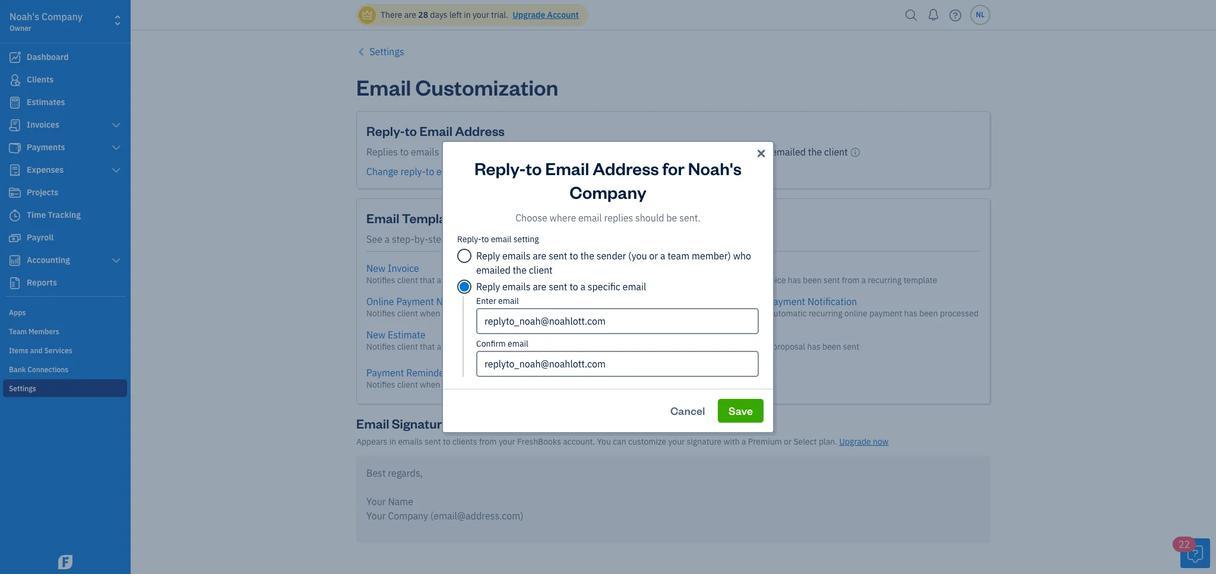 Task type: vqa. For each thing, say whether or not it's contained in the screenshot.
Wed,
no



Task type: locate. For each thing, give the bounding box(es) containing it.
reply- right the via
[[475, 157, 526, 179]]

setting down the choose
[[514, 234, 539, 245]]

team right for at top right
[[686, 146, 708, 158]]

been down reply emails are sent to a specific email
[[537, 308, 555, 319]]

new inside new proposal notifies client that a new proposal has been sent
[[678, 329, 698, 341]]

change
[[367, 166, 399, 178]]

been inside new recurring invoice notifies client that an invoice has been sent from a recurring template
[[803, 275, 822, 286]]

invoice image
[[8, 119, 22, 131]]

email up change reply-to email on the left
[[420, 122, 453, 139]]

1 their from the top
[[442, 308, 460, 319]]

1 vertical spatial recurring
[[809, 308, 843, 319]]

that left an
[[732, 275, 747, 286]]

new for new recurring invoice
[[678, 263, 698, 274]]

0 horizontal spatial emailed
[[476, 264, 511, 276]]

address for reply-to email address
[[455, 122, 505, 139]]

the left info image
[[808, 146, 822, 158]]

0 horizontal spatial processed
[[557, 308, 596, 319]]

notification down new invoice notifies client that a new invoice has been sent
[[436, 296, 486, 308]]

0 vertical spatial reply-
[[367, 122, 405, 139]]

dashboard image
[[8, 52, 22, 64]]

1 vertical spatial company
[[570, 181, 647, 203]]

invoice inside new invoice notifies client that a new invoice has been sent
[[461, 275, 487, 286]]

their inside payment reminder notifies client when their invoice is outstanding or overdue
[[442, 380, 460, 390]]

Email Signature text field
[[356, 456, 991, 543]]

emails down up
[[503, 250, 531, 262]]

sent down up
[[525, 275, 541, 286]]

freshbooks left account.
[[517, 437, 561, 447]]

has inside "online payment notification notifies client when their online payment has been processed"
[[522, 308, 535, 319]]

0 vertical spatial upgrade
[[513, 10, 546, 20]]

that inside new proposal notifies client that a new proposal has been sent
[[732, 342, 747, 352]]

28
[[418, 10, 428, 20]]

2 invoice from the left
[[743, 263, 775, 274]]

the
[[599, 146, 613, 158], [808, 146, 822, 158], [581, 250, 595, 262], [513, 264, 527, 276]]

report image
[[8, 277, 22, 289]]

crown image
[[361, 9, 374, 21]]

automatic
[[770, 308, 807, 319]]

new inside new estimate notifies client that a new estimate has been sent
[[367, 329, 386, 341]]

0 vertical spatial team
[[686, 146, 708, 158]]

0 vertical spatial who
[[752, 146, 770, 158]]

payment inside automatic recurring payment notification notifies client when any automatic recurring online payment has been processed
[[870, 308, 903, 319]]

invoice inside new recurring invoice notifies client that an invoice has been sent from a recurring template
[[760, 275, 786, 286]]

0 horizontal spatial in
[[390, 437, 396, 447]]

1 horizontal spatial processed
[[941, 308, 979, 319]]

from
[[842, 275, 860, 286], [479, 437, 497, 447]]

in right appears
[[390, 437, 396, 447]]

been for new proposal
[[823, 342, 842, 352]]

0 vertical spatial recurring
[[868, 275, 902, 286]]

recurring
[[700, 263, 741, 274], [725, 296, 766, 308]]

customize
[[629, 437, 667, 447]]

proposal
[[700, 329, 737, 341]]

address
[[455, 122, 505, 139], [593, 157, 659, 179]]

0 vertical spatial chevron large down image
[[111, 143, 122, 153]]

new recurring invoice notifies client that an invoice has been sent from a recurring template
[[678, 263, 938, 286]]

that inside new estimate notifies client that a new estimate has been sent
[[420, 342, 435, 352]]

reply inside "reply emails are sent to the sender (you or a team member) who emailed the client"
[[476, 250, 500, 262]]

has inside new proposal notifies client that a new proposal has been sent
[[808, 342, 821, 352]]

new
[[367, 263, 386, 274], [678, 263, 698, 274], [367, 329, 386, 341], [678, 329, 698, 341]]

processed inside "online payment notification notifies client when their online payment has been processed"
[[557, 308, 596, 319]]

0 horizontal spatial noah's
[[10, 11, 39, 23]]

an
[[749, 275, 758, 286]]

payment down new estimate button
[[367, 367, 404, 379]]

owner
[[10, 24, 31, 33]]

emailed
[[772, 146, 806, 158], [476, 264, 511, 276]]

1 horizontal spatial payment
[[870, 308, 903, 319]]

online inside automatic recurring payment notification notifies client when any automatic recurring online payment has been processed
[[845, 308, 868, 319]]

client up automatic
[[709, 275, 730, 286]]

0 horizontal spatial invoice
[[388, 263, 419, 274]]

1 horizontal spatial company
[[570, 181, 647, 203]]

where
[[550, 212, 576, 224]]

notification down new recurring invoice notifies client that an invoice has been sent from a recurring template
[[808, 296, 857, 308]]

client up reply emails are sent to a specific email
[[529, 264, 553, 276]]

emailed right close image
[[772, 146, 806, 158]]

Enter a reply-to email text field
[[476, 308, 759, 334]]

recurring inside automatic recurring payment notification notifies client when any automatic recurring online payment has been processed
[[809, 308, 843, 319]]

2 chevron large down image from the top
[[111, 256, 122, 266]]

1 horizontal spatial from
[[842, 275, 860, 286]]

0 vertical spatial noah's
[[10, 11, 39, 23]]

that down 'estimate'
[[420, 342, 435, 352]]

reply-to email address for noah's company
[[475, 157, 742, 203]]

1 vertical spatial (you
[[629, 250, 647, 262]]

new inside new recurring invoice notifies client that an invoice has been sent from a recurring template
[[678, 263, 698, 274]]

up
[[517, 233, 528, 245]]

emails up change reply-to email button
[[411, 146, 439, 158]]

1 horizontal spatial in
[[464, 10, 471, 20]]

client down reminder
[[397, 380, 418, 390]]

that down proposal on the right bottom
[[732, 342, 747, 352]]

invoice right an
[[760, 275, 786, 286]]

upgrade
[[513, 10, 546, 20], [840, 437, 871, 447]]

2 payment from the left
[[870, 308, 903, 319]]

to inside button
[[426, 166, 435, 178]]

replies
[[367, 146, 398, 158]]

1 chevron large down image from the top
[[111, 143, 122, 153]]

1 vertical spatial member)
[[692, 250, 731, 262]]

address inside reply-to email address for noah's company
[[593, 157, 659, 179]]

client image
[[8, 74, 22, 86]]

confirm email
[[476, 339, 529, 349]]

sent down signature
[[425, 437, 441, 447]]

been down template
[[920, 308, 939, 319]]

reminder
[[407, 367, 448, 379]]

2 reply from the top
[[476, 281, 500, 293]]

recurring up automatic
[[700, 263, 741, 274]]

payment
[[487, 308, 520, 319], [870, 308, 903, 319]]

1 horizontal spatial online
[[845, 308, 868, 319]]

sent
[[442, 146, 460, 158], [680, 212, 698, 224], [549, 250, 568, 262], [525, 275, 541, 286], [824, 275, 840, 286], [549, 281, 568, 293], [532, 342, 548, 352], [844, 342, 860, 352], [425, 437, 441, 447]]

0 vertical spatial chevron large down image
[[111, 121, 122, 130]]

client down proposal on the right bottom
[[709, 342, 730, 352]]

payment inside "online payment notification notifies client when their online payment has been processed"
[[487, 308, 520, 319]]

save button
[[718, 399, 764, 423]]

new inside new estimate notifies client that a new estimate has been sent
[[443, 342, 459, 352]]

payment up automatic
[[768, 296, 806, 308]]

sender inside "reply emails are sent to the sender (you or a team member) who emailed the client"
[[597, 250, 626, 262]]

automatic recurring payment notification notifies client when any automatic recurring online payment has been processed
[[678, 296, 979, 319]]

recurring left template
[[868, 275, 902, 286]]

notifies inside new recurring invoice notifies client that an invoice has been sent from a recurring template
[[678, 275, 707, 286]]

new for new invoice
[[443, 275, 459, 286]]

chevron large down image for payment image
[[111, 143, 122, 153]]

sent right confirm email
[[532, 342, 548, 352]]

upgrade right trial.
[[513, 10, 546, 20]]

new inside new invoice notifies client that a new invoice has been sent
[[443, 275, 459, 286]]

0 vertical spatial their
[[442, 308, 460, 319]]

recurring inside new recurring invoice notifies client that an invoice has been sent from a recurring template
[[700, 263, 741, 274]]

client down 'estimate'
[[397, 342, 418, 352]]

in
[[464, 10, 471, 20], [390, 437, 396, 447]]

account.
[[563, 437, 595, 447]]

new inside new proposal notifies client that a new proposal has been sent
[[755, 342, 771, 352]]

noah's
[[10, 11, 39, 23], [688, 157, 742, 179]]

has for new recurring invoice
[[788, 275, 802, 286]]

1 horizontal spatial notification
[[808, 296, 857, 308]]

new recurring invoice button
[[678, 261, 775, 276]]

client up 'estimate'
[[397, 308, 418, 319]]

email up see
[[367, 210, 400, 226]]

1 payment from the left
[[487, 308, 520, 319]]

has for new invoice
[[489, 275, 502, 286]]

1 horizontal spatial upgrade
[[840, 437, 871, 447]]

a inside new proposal notifies client that a new proposal has been sent
[[749, 342, 753, 352]]

a inside new recurring invoice notifies client that an invoice has been sent from a recurring template
[[862, 275, 866, 286]]

cancel
[[671, 404, 705, 418]]

notification inside automatic recurring payment notification notifies client when any automatic recurring online payment has been processed
[[808, 296, 857, 308]]

2 notification from the left
[[808, 296, 857, 308]]

team members image
[[9, 327, 127, 336]]

new left proposal on the right bottom
[[678, 329, 698, 341]]

0 horizontal spatial company
[[42, 11, 83, 23]]

step
[[428, 233, 447, 245]]

chevron large down image
[[111, 121, 122, 130], [111, 256, 122, 266]]

in right left
[[464, 10, 471, 20]]

notifies up "online"
[[367, 275, 395, 286]]

sender left for at top right
[[615, 146, 645, 158]]

0 vertical spatial address
[[455, 122, 505, 139]]

to inside "reply emails are sent to the sender (you or a team member) who emailed the client"
[[570, 250, 579, 262]]

reply- inside option group
[[457, 234, 482, 245]]

new for new invoice
[[367, 263, 386, 274]]

outstanding
[[498, 380, 542, 390]]

their up new estimate notifies client that a new estimate has been sent
[[442, 308, 460, 319]]

0 horizontal spatial notification
[[436, 296, 486, 308]]

expense image
[[8, 165, 22, 176]]

reply-
[[367, 122, 405, 139], [475, 157, 526, 179], [457, 234, 482, 245]]

reply-to email address
[[367, 122, 505, 139]]

1 vertical spatial in
[[390, 437, 396, 447]]

been inside new proposal notifies client that a new proposal has been sent
[[823, 342, 842, 352]]

by-
[[415, 233, 428, 245]]

online inside "online payment notification notifies client when their online payment has been processed"
[[462, 308, 485, 319]]

client up proposal on the right bottom
[[709, 308, 730, 319]]

client inside new invoice notifies client that a new invoice has been sent
[[397, 275, 418, 286]]

online
[[462, 308, 485, 319], [845, 308, 868, 319]]

email
[[437, 166, 460, 178], [579, 212, 602, 224], [552, 233, 575, 245], [491, 234, 512, 245], [623, 281, 647, 293], [499, 296, 519, 307], [508, 339, 529, 349]]

1 vertical spatial sender
[[597, 250, 626, 262]]

2 processed from the left
[[941, 308, 979, 319]]

reply- right "step"
[[457, 234, 482, 245]]

been right "confirm"
[[511, 342, 530, 352]]

has up enter email
[[489, 275, 502, 286]]

1 vertical spatial who
[[734, 250, 752, 262]]

to inside reply-to email address for noah's company
[[526, 157, 542, 179]]

has for new proposal
[[808, 342, 821, 352]]

online payment notification button
[[367, 295, 486, 309]]

email up the where
[[546, 157, 590, 179]]

has
[[489, 275, 502, 286], [788, 275, 802, 286], [522, 308, 535, 319], [905, 308, 918, 319], [496, 342, 509, 352], [808, 342, 821, 352]]

address up replies to emails sent via freshbooks are directed to
[[455, 122, 505, 139]]

has inside new estimate notifies client that a new estimate has been sent
[[496, 342, 509, 352]]

payment inside payment reminder notifies client when their invoice is outstanding or overdue
[[367, 367, 404, 379]]

a inside "reply emails are sent to the sender (you or a team member) who emailed the client"
[[661, 250, 666, 262]]

notifies inside new estimate notifies client that a new estimate has been sent
[[367, 342, 395, 352]]

1 vertical spatial chevron large down image
[[111, 256, 122, 266]]

sent up automatic recurring payment notification notifies client when any automatic recurring online payment has been processed
[[824, 275, 840, 286]]

notification
[[436, 296, 486, 308], [808, 296, 857, 308]]

1 online from the left
[[462, 308, 485, 319]]

invoice
[[388, 263, 419, 274], [743, 263, 775, 274]]

sender
[[615, 146, 645, 158], [597, 250, 626, 262]]

2 chevron large down image from the top
[[111, 166, 122, 175]]

client inside payment reminder notifies client when their invoice is outstanding or overdue
[[397, 380, 418, 390]]

invoice for new invoice
[[461, 275, 487, 286]]

has up confirm email
[[522, 308, 535, 319]]

client up online payment notification button
[[397, 275, 418, 286]]

been up automatic recurring payment notification notifies client when any automatic recurring online payment has been processed
[[803, 275, 822, 286]]

email up templates.
[[579, 212, 602, 224]]

confirm
[[476, 339, 506, 349]]

1 chevron large down image from the top
[[111, 121, 122, 130]]

recurring inside automatic recurring payment notification notifies client when any automatic recurring online payment has been processed
[[725, 296, 766, 308]]

0 horizontal spatial address
[[455, 122, 505, 139]]

chevron large down image for chart icon
[[111, 256, 122, 266]]

that for new proposal
[[732, 342, 747, 352]]

1 invoice from the left
[[388, 263, 419, 274]]

1 vertical spatial their
[[442, 380, 460, 390]]

their inside "online payment notification notifies client when their online payment has been processed"
[[442, 308, 460, 319]]

invoice down step-
[[388, 263, 419, 274]]

reply up enter in the left bottom of the page
[[476, 281, 500, 293]]

recurring up "any" at bottom
[[725, 296, 766, 308]]

payment up 'estimate'
[[397, 296, 434, 308]]

reply- for reply-to email address
[[367, 122, 405, 139]]

been inside new invoice notifies client that a new invoice has been sent
[[504, 275, 523, 286]]

has for new estimate
[[496, 342, 509, 352]]

been up enter email
[[504, 275, 523, 286]]

notifies up email signature
[[367, 380, 395, 390]]

chevron large down image
[[111, 143, 122, 153], [111, 166, 122, 175]]

email for email signature
[[356, 415, 389, 432]]

invoice inside new recurring invoice notifies client that an invoice has been sent from a recurring template
[[743, 263, 775, 274]]

invoice
[[461, 275, 487, 286], [760, 275, 786, 286], [462, 380, 488, 390]]

notifies inside new invoice notifies client that a new invoice has been sent
[[367, 275, 395, 286]]

recurring for new
[[700, 263, 741, 274]]

new left "estimate"
[[443, 342, 459, 352]]

email down settings
[[356, 73, 411, 101]]

notifies down "online"
[[367, 308, 395, 319]]

1 vertical spatial reply
[[476, 281, 500, 293]]

that inside new invoice notifies client that a new invoice has been sent
[[420, 275, 435, 286]]

1 vertical spatial recurring
[[725, 296, 766, 308]]

member) left close image
[[710, 146, 749, 158]]

has inside new recurring invoice notifies client that an invoice has been sent from a recurring template
[[788, 275, 802, 286]]

notifies inside payment reminder notifies client when their invoice is outstanding or overdue
[[367, 380, 395, 390]]

new down see
[[367, 263, 386, 274]]

1 vertical spatial team
[[668, 250, 690, 262]]

new up automatic
[[678, 263, 698, 274]]

0 horizontal spatial online
[[462, 308, 485, 319]]

reply-to email setting option group
[[457, 234, 759, 377]]

0 vertical spatial from
[[842, 275, 860, 286]]

reply down see a step-by-step guide to setting up your email templates.
[[476, 250, 500, 262]]

timer image
[[8, 210, 22, 222]]

1 vertical spatial reply-
[[475, 157, 526, 179]]

email up appears
[[356, 415, 389, 432]]

sent up reply emails are sent to a specific email
[[549, 250, 568, 262]]

2 vertical spatial reply-
[[457, 234, 482, 245]]

recurring right automatic
[[809, 308, 843, 319]]

0 horizontal spatial payment
[[487, 308, 520, 319]]

email right reply-
[[437, 166, 460, 178]]

are
[[404, 10, 416, 20], [529, 146, 543, 158], [533, 250, 547, 262], [533, 281, 547, 293]]

1 horizontal spatial emailed
[[772, 146, 806, 158]]

has up automatic
[[788, 275, 802, 286]]

1 vertical spatial emailed
[[476, 264, 511, 276]]

1 horizontal spatial recurring
[[868, 275, 902, 286]]

money image
[[8, 232, 22, 244]]

notifies down 'estimate'
[[367, 342, 395, 352]]

1 notification from the left
[[436, 296, 486, 308]]

that
[[420, 275, 435, 286], [732, 275, 747, 286], [420, 342, 435, 352], [732, 342, 747, 352]]

when up 'estimate'
[[420, 308, 441, 319]]

2 their from the top
[[442, 380, 460, 390]]

1 horizontal spatial noah's
[[688, 157, 742, 179]]

emails inside "reply emails are sent to the sender (you or a team member) who emailed the client"
[[503, 250, 531, 262]]

been down automatic recurring payment notification notifies client when any automatic recurring online payment has been processed
[[823, 342, 842, 352]]

settings
[[370, 46, 404, 58]]

can
[[613, 437, 627, 447]]

(you
[[647, 146, 665, 158], [629, 250, 647, 262]]

new left the proposal
[[755, 342, 771, 352]]

your right clients
[[499, 437, 516, 447]]

noah's right for at top right
[[688, 157, 742, 179]]

0 vertical spatial company
[[42, 11, 83, 23]]

reply- up replies
[[367, 122, 405, 139]]

a inside new estimate notifies client that a new estimate has been sent
[[437, 342, 442, 352]]

0 vertical spatial recurring
[[700, 263, 741, 274]]

1 reply from the top
[[476, 250, 500, 262]]

0 vertical spatial (you
[[647, 146, 665, 158]]

reply for reply emails are sent to the sender (you or a team member) who emailed the client
[[476, 250, 500, 262]]

freshbooks right the via
[[477, 146, 527, 158]]

1 vertical spatial chevron large down image
[[111, 166, 122, 175]]

freshbooks
[[477, 146, 527, 158], [517, 437, 561, 447]]

reply-to email setting
[[457, 234, 539, 245]]

reply- inside reply-to email address for noah's company
[[475, 157, 526, 179]]

1 vertical spatial address
[[593, 157, 659, 179]]

their
[[442, 308, 460, 319], [442, 380, 460, 390]]

new
[[443, 275, 459, 286], [443, 342, 459, 352], [755, 342, 771, 352]]

0 vertical spatial reply
[[476, 250, 500, 262]]

new inside new invoice notifies client that a new invoice has been sent
[[367, 263, 386, 274]]

that inside new recurring invoice notifies client that an invoice has been sent from a recurring template
[[732, 275, 747, 286]]

or
[[668, 146, 677, 158], [650, 250, 658, 262], [544, 380, 552, 390], [784, 437, 792, 447]]

invoice left is
[[462, 380, 488, 390]]

notifies
[[367, 275, 395, 286], [678, 275, 707, 286], [367, 308, 395, 319], [678, 308, 707, 319], [367, 342, 395, 352], [678, 342, 707, 352], [367, 380, 395, 390]]

that up online payment notification button
[[420, 275, 435, 286]]

0 horizontal spatial upgrade
[[513, 10, 546, 20]]

sender down templates.
[[597, 250, 626, 262]]

been inside new estimate notifies client that a new estimate has been sent
[[511, 342, 530, 352]]

(you inside "reply emails are sent to the sender (you or a team member) who emailed the client"
[[629, 250, 647, 262]]

from up automatic recurring payment notification notifies client when any automatic recurring online payment has been processed
[[842, 275, 860, 286]]

1 processed from the left
[[557, 308, 596, 319]]

sent inside new estimate notifies client that a new estimate has been sent
[[532, 342, 548, 352]]

team
[[686, 146, 708, 158], [668, 250, 690, 262]]

estimate image
[[8, 97, 22, 109]]

client inside new recurring invoice notifies client that an invoice has been sent from a recurring template
[[709, 275, 730, 286]]

has inside new invoice notifies client that a new invoice has been sent
[[489, 275, 502, 286]]

invoice up enter in the left bottom of the page
[[461, 275, 487, 286]]

when inside "online payment notification notifies client when their online payment has been processed"
[[420, 308, 441, 319]]

1 vertical spatial noah's
[[688, 157, 742, 179]]

your
[[473, 10, 489, 20], [531, 233, 549, 245], [499, 437, 516, 447], [669, 437, 685, 447]]

when inside automatic recurring payment notification notifies client when any automatic recurring online payment has been processed
[[732, 308, 752, 319]]

or inside "reply emails are sent to the sender (you or a team member) who emailed the client"
[[650, 250, 658, 262]]

trial.
[[491, 10, 509, 20]]

has down template
[[905, 308, 918, 319]]

2 online from the left
[[845, 308, 868, 319]]

noah's up owner
[[10, 11, 39, 23]]

0 horizontal spatial recurring
[[809, 308, 843, 319]]

notifies down automatic
[[678, 308, 707, 319]]

see a step-by-step guide to setting up your email templates.
[[367, 233, 623, 245]]

0 vertical spatial emailed
[[772, 146, 806, 158]]

address for reply-to email address for noah's company
[[593, 157, 659, 179]]

has right "estimate"
[[496, 342, 509, 352]]

signature
[[392, 415, 449, 432]]

invoice inside payment reminder notifies client when their invoice is outstanding or overdue
[[462, 380, 488, 390]]

notifies up automatic
[[678, 275, 707, 286]]

has right the proposal
[[808, 342, 821, 352]]

reply- for reply-to email address for noah's company
[[475, 157, 526, 179]]

1 horizontal spatial invoice
[[743, 263, 775, 274]]

sent down automatic recurring payment notification notifies client when any automatic recurring online payment has been processed
[[844, 342, 860, 352]]

apps image
[[9, 308, 127, 317]]

1 horizontal spatial address
[[593, 157, 659, 179]]

0 horizontal spatial from
[[479, 437, 497, 447]]

emailed down see a step-by-step guide to setting up your email templates.
[[476, 264, 511, 276]]



Task type: describe. For each thing, give the bounding box(es) containing it.
there are 28 days left in your trial. upgrade account
[[381, 10, 579, 20]]

been for new recurring invoice
[[803, 275, 822, 286]]

estimate
[[388, 329, 426, 341]]

client inside new proposal notifies client that a new proposal has been sent
[[709, 342, 730, 352]]

account
[[548, 10, 579, 20]]

new proposal notifies client that a new proposal has been sent
[[678, 329, 860, 352]]

directed
[[545, 146, 581, 158]]

now
[[873, 437, 889, 447]]

1 vertical spatial from
[[479, 437, 497, 447]]

emails up enter email
[[503, 281, 531, 293]]

proposal
[[773, 342, 806, 352]]

notifies inside new proposal notifies client that a new proposal has been sent
[[678, 342, 707, 352]]

left
[[450, 10, 462, 20]]

from inside new recurring invoice notifies client that an invoice has been sent from a recurring template
[[842, 275, 860, 286]]

reply emails are sent to the sender (you or a team member) who emailed the client
[[476, 250, 752, 276]]

the right the directed
[[599, 146, 613, 158]]

change reply-to email
[[367, 166, 460, 178]]

email left up
[[491, 234, 512, 245]]

emailed inside "reply emails are sent to the sender (you or a team member) who emailed the client"
[[476, 264, 511, 276]]

email for email templates
[[367, 210, 400, 226]]

choose
[[516, 212, 548, 224]]

should
[[636, 212, 665, 224]]

guide
[[449, 233, 473, 245]]

are inside "reply emails are sent to the sender (you or a team member) who emailed the client"
[[533, 250, 547, 262]]

who inside "reply emails are sent to the sender (you or a team member) who emailed the client"
[[734, 250, 752, 262]]

freshbooks image
[[56, 556, 75, 570]]

customization
[[416, 73, 559, 101]]

your left signature
[[669, 437, 685, 447]]

email for email customization
[[356, 73, 411, 101]]

email inside button
[[437, 166, 460, 178]]

replies
[[604, 212, 633, 224]]

email inside reply-to email address for noah's company
[[546, 157, 590, 179]]

project image
[[8, 187, 22, 199]]

chevron large down image for invoice "icon"
[[111, 121, 122, 130]]

cancel button
[[660, 399, 716, 423]]

processed inside automatic recurring payment notification notifies client when any automatic recurring online payment has been processed
[[941, 308, 979, 319]]

Confirm reply-to email text field
[[476, 351, 759, 377]]

info image
[[851, 146, 861, 160]]

enter email
[[476, 296, 519, 307]]

online
[[367, 296, 394, 308]]

email right "confirm"
[[508, 339, 529, 349]]

been inside automatic recurring payment notification notifies client when any automatic recurring online payment has been processed
[[920, 308, 939, 319]]

close image
[[756, 147, 768, 161]]

chart image
[[8, 255, 22, 267]]

invoice for new recurring invoice
[[760, 275, 786, 286]]

been for new estimate
[[511, 342, 530, 352]]

templates.
[[577, 233, 623, 245]]

client inside "reply emails are sent to the sender (you or a team member) who emailed the client"
[[529, 264, 553, 276]]

email right enter in the left bottom of the page
[[499, 296, 519, 307]]

there
[[381, 10, 402, 20]]

1 vertical spatial upgrade
[[840, 437, 871, 447]]

appears
[[356, 437, 388, 447]]

noah's inside noah's company owner
[[10, 11, 39, 23]]

settings button
[[356, 45, 404, 59]]

clients
[[453, 437, 477, 447]]

0 vertical spatial member)
[[710, 146, 749, 158]]

email customization
[[356, 73, 559, 101]]

select
[[794, 437, 817, 447]]

email signature
[[356, 415, 449, 432]]

the sender (you or a team member) who emailed the client
[[599, 146, 848, 158]]

reply-
[[401, 166, 426, 178]]

noah's company owner
[[10, 11, 83, 33]]

company inside noah's company owner
[[42, 11, 83, 23]]

days
[[430, 10, 448, 20]]

sent left specific
[[549, 281, 568, 293]]

reply- for reply-to email setting
[[457, 234, 482, 245]]

sent inside new invoice notifies client that a new invoice has been sent
[[525, 275, 541, 286]]

settings image
[[9, 384, 127, 393]]

sent inside new recurring invoice notifies client that an invoice has been sent from a recurring template
[[824, 275, 840, 286]]

is
[[490, 380, 496, 390]]

sent right be
[[680, 212, 698, 224]]

new invoice button
[[367, 261, 419, 276]]

company inside reply-to email address for noah's company
[[570, 181, 647, 203]]

premium
[[748, 437, 782, 447]]

that for new invoice
[[420, 275, 435, 286]]

online payment notification notifies client when their online payment has been processed
[[367, 296, 596, 319]]

notifies inside "online payment notification notifies client when their online payment has been processed"
[[367, 308, 395, 319]]

enter
[[476, 296, 497, 307]]

upgrade now link
[[840, 437, 889, 447]]

new invoice notifies client that a new invoice has been sent
[[367, 263, 541, 286]]

new for new proposal
[[755, 342, 771, 352]]

new proposal button
[[678, 328, 737, 342]]

signature
[[687, 437, 722, 447]]

client inside automatic recurring payment notification notifies client when any automatic recurring online payment has been processed
[[709, 308, 730, 319]]

that for new estimate
[[420, 342, 435, 352]]

save
[[729, 404, 753, 418]]

setting left up
[[486, 233, 515, 245]]

recurring inside new recurring invoice notifies client that an invoice has been sent from a recurring template
[[868, 275, 902, 286]]

the down templates.
[[581, 250, 595, 262]]

new for new proposal
[[678, 329, 698, 341]]

specific
[[588, 281, 621, 293]]

sent left the via
[[442, 146, 460, 158]]

email down the where
[[552, 233, 575, 245]]

sent inside new proposal notifies client that a new proposal has been sent
[[844, 342, 860, 352]]

step-
[[392, 233, 415, 245]]

items and services image
[[9, 346, 127, 355]]

new estimate button
[[367, 328, 426, 342]]

recurring for automatic
[[725, 296, 766, 308]]

0 vertical spatial freshbooks
[[477, 146, 527, 158]]

automatic recurring payment notification button
[[678, 295, 857, 309]]

notifies inside automatic recurring payment notification notifies client when any automatic recurring online payment has been processed
[[678, 308, 707, 319]]

.
[[698, 212, 701, 224]]

overdue
[[554, 380, 584, 390]]

0 vertical spatial in
[[464, 10, 471, 20]]

the down up
[[513, 264, 527, 276]]

via
[[462, 146, 475, 158]]

reply emails are sent to a specific email
[[476, 281, 647, 293]]

templates
[[402, 210, 464, 226]]

plan.
[[819, 437, 838, 447]]

payment reminder button
[[367, 366, 448, 380]]

any
[[754, 308, 768, 319]]

setting inside option group
[[514, 234, 539, 245]]

see
[[367, 233, 383, 245]]

chevron large down image for expense image at the top left of the page
[[111, 166, 122, 175]]

choose where email replies should be sent .
[[516, 212, 701, 224]]

member) inside "reply emails are sent to the sender (you or a team member) who emailed the client"
[[692, 250, 731, 262]]

new for new estimate
[[443, 342, 459, 352]]

estimate
[[461, 342, 494, 352]]

team inside "reply emails are sent to the sender (you or a team member) who emailed the client"
[[668, 250, 690, 262]]

upgrade account link
[[510, 10, 579, 20]]

invoice inside new invoice notifies client that a new invoice has been sent
[[388, 263, 419, 274]]

you
[[597, 437, 611, 447]]

with
[[724, 437, 740, 447]]

your left trial.
[[473, 10, 489, 20]]

bank connections image
[[9, 365, 127, 374]]

reply-to email address for noah's company dialog
[[0, 127, 1217, 448]]

sent inside "reply emails are sent to the sender (you or a team member) who emailed the client"
[[549, 250, 568, 262]]

change reply-to email button
[[367, 165, 460, 179]]

client left info image
[[825, 146, 848, 158]]

go to help image
[[946, 6, 965, 24]]

appears in emails sent to clients from your freshbooks account. you can customize your signature with a premium or select plan. upgrade now
[[356, 437, 889, 447]]

reply for reply emails are sent to a specific email
[[476, 281, 500, 293]]

when inside payment reminder notifies client when their invoice is outstanding or overdue
[[420, 380, 441, 390]]

emails down email signature
[[398, 437, 423, 447]]

new estimate notifies client that a new estimate has been sent
[[367, 329, 548, 352]]

0 vertical spatial sender
[[615, 146, 645, 158]]

payment inside automatic recurring payment notification notifies client when any automatic recurring online payment has been processed
[[768, 296, 806, 308]]

payment image
[[8, 142, 22, 154]]

main element
[[0, 0, 160, 575]]

email right specific
[[623, 281, 647, 293]]

your right up
[[531, 233, 549, 245]]

new for new estimate
[[367, 329, 386, 341]]

automatic
[[678, 296, 722, 308]]

been inside "online payment notification notifies client when their online payment has been processed"
[[537, 308, 555, 319]]

1 vertical spatial freshbooks
[[517, 437, 561, 447]]

chevronleft image
[[356, 45, 367, 59]]

a inside new invoice notifies client that a new invoice has been sent
[[437, 275, 442, 286]]

or inside payment reminder notifies client when their invoice is outstanding or overdue
[[544, 380, 552, 390]]

for
[[663, 157, 685, 179]]

be
[[667, 212, 678, 224]]

email templates
[[367, 210, 464, 226]]

client inside new estimate notifies client that a new estimate has been sent
[[397, 342, 418, 352]]

payment reminder notifies client when their invoice is outstanding or overdue
[[367, 367, 584, 390]]

has inside automatic recurring payment notification notifies client when any automatic recurring online payment has been processed
[[905, 308, 918, 319]]

notification inside "online payment notification notifies client when their online payment has been processed"
[[436, 296, 486, 308]]

been for new invoice
[[504, 275, 523, 286]]

client inside "online payment notification notifies client when their online payment has been processed"
[[397, 308, 418, 319]]

template
[[904, 275, 938, 286]]

noah's inside reply-to email address for noah's company
[[688, 157, 742, 179]]

replies to emails sent via freshbooks are directed to
[[367, 146, 591, 158]]

payment inside "online payment notification notifies client when their online payment has been processed"
[[397, 296, 434, 308]]

search image
[[902, 6, 921, 24]]



